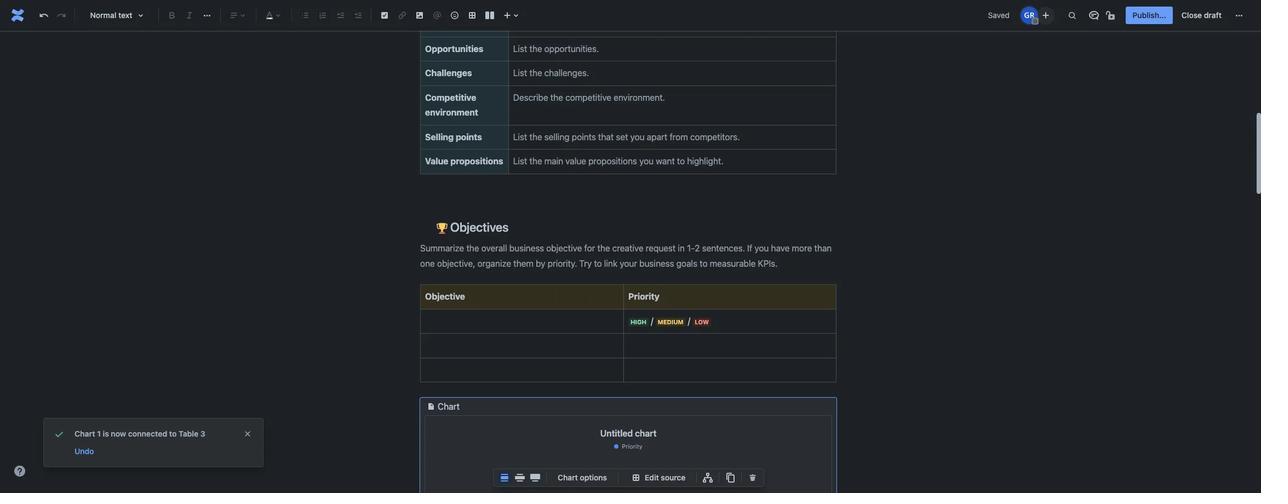 Task type: locate. For each thing, give the bounding box(es) containing it.
close
[[1182, 10, 1202, 20]]

propositions
[[450, 156, 503, 166]]

alert containing chart 1 is now connected to table 3
[[44, 419, 263, 467]]

alert
[[44, 419, 263, 467]]

2 / from the left
[[688, 316, 690, 326]]

2 horizontal spatial chart
[[558, 473, 578, 482]]

value propositions
[[425, 156, 503, 166]]

confluence image
[[9, 7, 26, 24], [9, 7, 26, 24]]

priority
[[628, 292, 660, 302], [622, 443, 643, 450]]

1 horizontal spatial chart
[[438, 402, 460, 411]]

go full width image
[[529, 471, 542, 484]]

environment
[[425, 108, 478, 117]]

edit source button
[[623, 471, 692, 484]]

connected
[[128, 429, 167, 438]]

normal text button
[[79, 3, 154, 27]]

options
[[580, 473, 607, 482]]

undo ⌘z image
[[37, 9, 50, 22]]

priority down untitled chart
[[622, 443, 643, 450]]

chart
[[438, 402, 460, 411], [75, 429, 95, 438], [558, 473, 578, 482]]

priority up "high"
[[628, 292, 660, 302]]

back to center image
[[498, 471, 511, 484]]

/
[[651, 316, 653, 326], [688, 316, 690, 326]]

add image, video, or file image
[[413, 9, 426, 22]]

0 horizontal spatial /
[[651, 316, 653, 326]]

remove image
[[746, 471, 760, 484]]

normal
[[90, 10, 116, 20]]

medium
[[658, 318, 684, 325]]

0 horizontal spatial chart
[[75, 429, 95, 438]]

numbered list ⌘⇧7 image
[[316, 9, 329, 22]]

value
[[425, 156, 448, 166]]

selling
[[425, 132, 454, 142]]

2 vertical spatial chart
[[558, 473, 578, 482]]

publish... button
[[1126, 7, 1173, 24]]

1
[[97, 429, 101, 438]]

draft
[[1204, 10, 1222, 20]]

1 horizontal spatial /
[[688, 316, 690, 326]]

low
[[695, 318, 709, 325]]

1 / from the left
[[651, 316, 653, 326]]

comment icon image
[[1088, 9, 1101, 22]]

emoji image
[[448, 9, 461, 22]]

opportunities
[[425, 44, 484, 54]]

chart image
[[425, 400, 438, 413]]

manage connected data image
[[702, 471, 715, 484]]

help image
[[13, 465, 26, 478]]

edit source
[[645, 473, 686, 482]]

chart
[[635, 428, 657, 438]]

0 vertical spatial chart
[[438, 402, 460, 411]]

editor toolbar toolbar
[[494, 469, 764, 493]]

/ left "low" on the right bottom of the page
[[688, 316, 690, 326]]

:trophy: image
[[437, 223, 448, 234]]

redo ⌘⇧z image
[[55, 9, 68, 22]]

/ right "high"
[[651, 316, 653, 326]]

chart options button
[[551, 471, 614, 484]]

chart inside button
[[558, 473, 578, 482]]

1 vertical spatial chart
[[75, 429, 95, 438]]



Task type: vqa. For each thing, say whether or not it's contained in the screenshot.
Action item Image at the top left of the page
yes



Task type: describe. For each thing, give the bounding box(es) containing it.
objective
[[425, 292, 465, 302]]

edit source image
[[630, 471, 643, 484]]

edit
[[645, 473, 659, 482]]

to
[[169, 429, 177, 438]]

layouts image
[[483, 9, 496, 22]]

more formatting image
[[201, 9, 214, 22]]

objectives
[[448, 220, 509, 235]]

go wide image
[[513, 471, 527, 484]]

untitled chart
[[600, 428, 657, 438]]

source
[[661, 473, 686, 482]]

text
[[118, 10, 132, 20]]

:trophy: image
[[437, 223, 448, 234]]

3
[[200, 429, 205, 438]]

table
[[179, 429, 199, 438]]

competitive environment
[[425, 93, 478, 117]]

undo
[[75, 447, 94, 456]]

mention image
[[431, 9, 444, 22]]

action item image
[[378, 9, 391, 22]]

challenges
[[425, 68, 472, 78]]

1 vertical spatial priority
[[622, 443, 643, 450]]

success image
[[53, 427, 66, 441]]

table image
[[466, 9, 479, 22]]

publish...
[[1133, 10, 1166, 20]]

normal text
[[90, 10, 132, 20]]

more image
[[1233, 9, 1246, 22]]

is
[[103, 429, 109, 438]]

high
[[631, 318, 647, 325]]

dismiss image
[[243, 430, 252, 438]]

italic ⌘i image
[[183, 9, 196, 22]]

chart for chart 1 is now connected to table 3
[[75, 429, 95, 438]]

bold ⌘b image
[[165, 9, 179, 22]]

undo button
[[73, 445, 95, 458]]

untitled
[[600, 428, 633, 438]]

indent tab image
[[351, 9, 364, 22]]

chart 1 is now connected to table 3
[[75, 429, 205, 438]]

invite to edit image
[[1040, 8, 1053, 22]]

chart options
[[558, 473, 607, 482]]

greg robinson image
[[1021, 7, 1039, 24]]

high / medium / low
[[631, 316, 709, 326]]

selling points
[[425, 132, 482, 142]]

link image
[[396, 9, 409, 22]]

find and replace image
[[1066, 9, 1079, 22]]

bullet list ⌘⇧8 image
[[299, 9, 312, 22]]

saved
[[988, 10, 1010, 20]]

points
[[456, 132, 482, 142]]

chart for chart
[[438, 402, 460, 411]]

competitive
[[425, 93, 476, 102]]

close draft
[[1182, 10, 1222, 20]]

editable content region
[[403, 0, 854, 493]]

outdent ⇧tab image
[[334, 9, 347, 22]]

0 vertical spatial priority
[[628, 292, 660, 302]]

close draft button
[[1175, 7, 1228, 24]]

copy image
[[724, 471, 737, 484]]

no restrictions image
[[1105, 9, 1119, 22]]

xychart image
[[425, 453, 832, 493]]

now
[[111, 429, 126, 438]]

chart for chart options
[[558, 473, 578, 482]]



